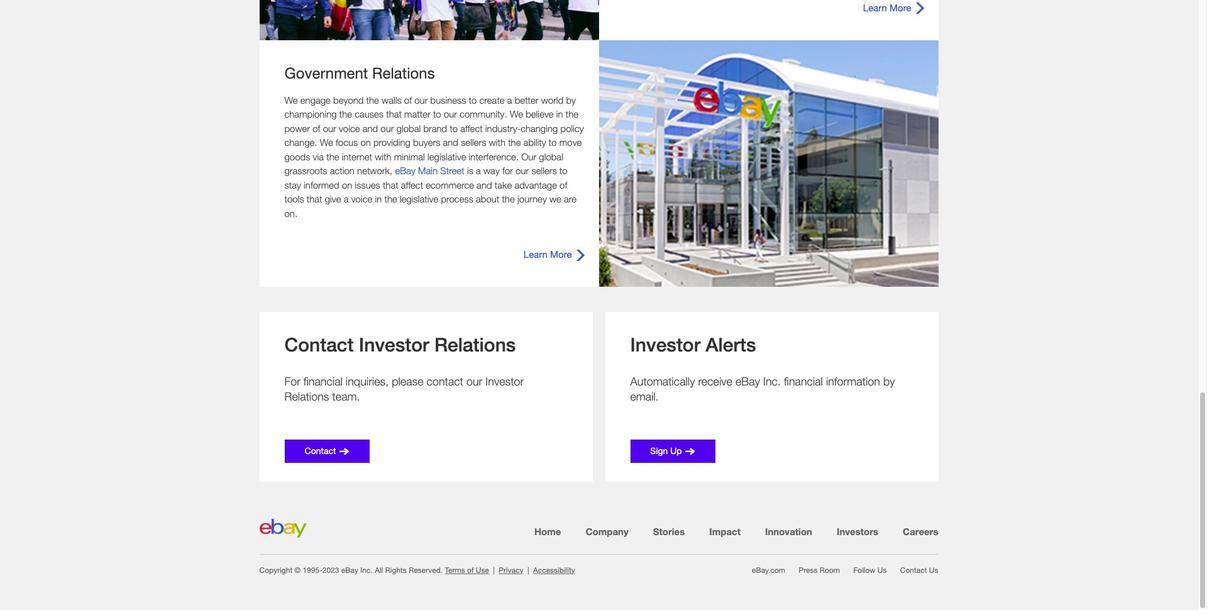 Task type: vqa. For each thing, say whether or not it's contained in the screenshot.
find
no



Task type: describe. For each thing, give the bounding box(es) containing it.
believe
[[526, 108, 554, 120]]

1 vertical spatial inc.
[[361, 565, 373, 574]]

press room
[[799, 565, 840, 574]]

follow
[[854, 565, 876, 574]]

sellers inside we engage beyond the walls of our business to create a better world by championing the causes that matter to our community. we believe in the power of our voice and our global brand to affect industry-changing policy change. we focus on providing buyers and sellers with the ability to move goods via the internet with minimal legislative interference. our global grassroots action network,
[[461, 137, 486, 148]]

grassroots
[[285, 165, 327, 176]]

is a way for our sellers to stay informed on issues that affect ecommerce and take advantage of tools that give a voice in the legislative process about the journey we are on.
[[285, 165, 577, 219]]

team.
[[332, 390, 360, 403]]

walls
[[382, 94, 402, 105]]

0 vertical spatial learn more link
[[863, 2, 926, 15]]

accessibility link
[[533, 565, 575, 574]]

our down business
[[444, 108, 457, 120]]

causes
[[355, 108, 384, 120]]

1 horizontal spatial we
[[320, 137, 333, 148]]

journey
[[517, 193, 547, 205]]

interference.
[[469, 151, 519, 162]]

1995-
[[303, 565, 322, 574]]

1 vertical spatial global
[[539, 151, 563, 162]]

1 | from the left
[[493, 565, 495, 574]]

up
[[671, 445, 682, 456]]

changing
[[521, 122, 558, 134]]

advantage
[[515, 179, 557, 190]]

stay
[[285, 179, 301, 190]]

0 horizontal spatial global
[[397, 122, 421, 134]]

ebay logo image
[[259, 519, 307, 538]]

copyright
[[259, 565, 293, 574]]

1 vertical spatial that
[[383, 179, 398, 190]]

affect inside "is a way for our sellers to stay informed on issues that affect ecommerce and take advantage of tools that give a voice in the legislative process about the journey we are on."
[[401, 179, 423, 190]]

brand
[[423, 122, 447, 134]]

of down championing
[[313, 122, 320, 134]]

innovation link
[[765, 526, 812, 537]]

minimal
[[394, 151, 425, 162]]

ebay main street link
[[395, 165, 465, 176]]

voice inside "is a way for our sellers to stay informed on issues that affect ecommerce and take advantage of tools that give a voice in the legislative process about the journey we are on."
[[351, 193, 372, 205]]

investors link
[[837, 526, 879, 537]]

our up matter
[[415, 94, 428, 105]]

the down network,
[[385, 193, 397, 205]]

1 horizontal spatial learn
[[863, 2, 887, 13]]

providing
[[374, 137, 411, 148]]

0 horizontal spatial learn
[[524, 249, 548, 260]]

the right via
[[327, 151, 339, 162]]

government relations
[[285, 64, 435, 82]]

1 vertical spatial relations
[[434, 333, 516, 356]]

better
[[515, 94, 539, 105]]

1 vertical spatial a
[[476, 165, 481, 176]]

we engage beyond the walls of our business to create a better world by championing the causes that matter to our community. we believe in the power of our voice and our global brand to affect industry-changing policy change. we focus on providing buyers and sellers with the ability to move goods via the internet with minimal legislative interference. our global grassroots action network,
[[285, 94, 584, 176]]

careers
[[903, 526, 939, 537]]

follow us
[[854, 565, 887, 574]]

contact for contact us
[[900, 565, 927, 574]]

use
[[476, 565, 489, 574]]

informed
[[304, 179, 339, 190]]

the up policy on the left of page
[[566, 108, 579, 120]]

in inside we engage beyond the walls of our business to create a better world by championing the causes that matter to our community. we believe in the power of our voice and our global brand to affect industry-changing policy change. we focus on providing buyers and sellers with the ability to move goods via the internet with minimal legislative interference. our global grassroots action network,
[[556, 108, 563, 120]]

inc. inside 'automatically receive ebay inc. financial information by email.'
[[763, 375, 781, 388]]

follow us link
[[854, 565, 887, 574]]

buyers
[[413, 137, 440, 148]]

sellers inside "is a way for our sellers to stay informed on issues that affect ecommerce and take advantage of tools that give a voice in the legislative process about the journey we are on."
[[532, 165, 557, 176]]

1 horizontal spatial ebay
[[395, 165, 416, 176]]

impact
[[710, 526, 741, 537]]

to up "community."
[[469, 94, 477, 105]]

accessibility
[[533, 565, 575, 574]]

policy
[[561, 122, 584, 134]]

all
[[375, 565, 383, 574]]

contact us
[[900, 565, 939, 574]]

our
[[521, 151, 537, 162]]

of right the walls
[[404, 94, 412, 105]]

power
[[285, 122, 310, 134]]

terms
[[445, 565, 465, 574]]

the down the take
[[502, 193, 515, 205]]

2023
[[322, 565, 339, 574]]

world
[[541, 94, 564, 105]]

we
[[550, 193, 562, 205]]

ebay.com link
[[752, 565, 786, 574]]

ebay main street
[[395, 165, 465, 176]]

terms of use link
[[445, 565, 489, 574]]

ability
[[524, 137, 546, 148]]

give
[[325, 193, 341, 205]]

by inside 'automatically receive ebay inc. financial information by email.'
[[884, 375, 895, 388]]

to inside "is a way for our sellers to stay informed on issues that affect ecommerce and take advantage of tools that give a voice in the legislative process about the journey we are on."
[[560, 165, 568, 176]]

business
[[430, 94, 466, 105]]

1 vertical spatial we
[[510, 108, 523, 120]]

1 vertical spatial with
[[375, 151, 391, 162]]

quick links list
[[741, 565, 939, 576]]

rights
[[385, 565, 407, 574]]

community.
[[460, 108, 507, 120]]

to right brand
[[450, 122, 458, 134]]

voice inside we engage beyond the walls of our business to create a better world by championing the causes that matter to our community. we believe in the power of our voice and our global brand to affect industry-changing policy change. we focus on providing buyers and sellers with the ability to move goods via the internet with minimal legislative interference. our global grassroots action network,
[[339, 122, 360, 134]]

of inside "is a way for our sellers to stay informed on issues that affect ecommerce and take advantage of tools that give a voice in the legislative process about the journey we are on."
[[560, 179, 567, 190]]

take
[[495, 179, 512, 190]]

that inside we engage beyond the walls of our business to create a better world by championing the causes that matter to our community. we believe in the power of our voice and our global brand to affect industry-changing policy change. we focus on providing buyers and sellers with the ability to move goods via the internet with minimal legislative interference. our global grassroots action network,
[[386, 108, 402, 120]]

to up brand
[[433, 108, 441, 120]]

by inside we engage beyond the walls of our business to create a better world by championing the causes that matter to our community. we believe in the power of our voice and our global brand to affect industry-changing policy change. we focus on providing buyers and sellers with the ability to move goods via the internet with minimal legislative interference. our global grassroots action network,
[[566, 94, 576, 105]]

site navigation element
[[259, 525, 939, 539]]

about
[[476, 193, 499, 205]]

contact us link
[[900, 565, 939, 574]]

inquiries,
[[346, 375, 389, 388]]

home link
[[534, 526, 561, 537]]

2 | from the left
[[528, 565, 529, 574]]

home
[[534, 526, 561, 537]]

1 vertical spatial learn more link
[[524, 249, 586, 262]]

receive
[[698, 375, 733, 388]]

tools
[[285, 193, 304, 205]]

of inside footer
[[467, 565, 474, 574]]

press
[[799, 565, 818, 574]]

our inside the for financial inquiries, please contact our investor relations team.
[[467, 375, 483, 388]]

is
[[467, 165, 473, 176]]

2 horizontal spatial investor
[[630, 333, 701, 356]]

automatically
[[630, 375, 695, 388]]

way
[[484, 165, 500, 176]]

create
[[480, 94, 505, 105]]

are
[[564, 193, 577, 205]]

for
[[502, 165, 513, 176]]

legislative inside "is a way for our sellers to stay informed on issues that affect ecommerce and take advantage of tools that give a voice in the legislative process about the journey we are on."
[[400, 193, 439, 205]]

company link
[[586, 526, 629, 537]]

careers link
[[903, 526, 939, 537]]

matter
[[404, 108, 431, 120]]

in inside "is a way for our sellers to stay informed on issues that affect ecommerce and take advantage of tools that give a voice in the legislative process about the journey we are on."
[[375, 193, 382, 205]]



Task type: locate. For each thing, give the bounding box(es) containing it.
footer
[[0, 287, 1198, 610]]

0 vertical spatial inc.
[[763, 375, 781, 388]]

we up championing
[[285, 94, 298, 105]]

move
[[560, 137, 582, 148]]

that down network,
[[383, 179, 398, 190]]

1 horizontal spatial a
[[476, 165, 481, 176]]

0 vertical spatial a
[[507, 94, 512, 105]]

1 vertical spatial and
[[443, 137, 458, 148]]

0 horizontal spatial us
[[878, 565, 887, 574]]

on inside "is a way for our sellers to stay informed on issues that affect ecommerce and take advantage of tools that give a voice in the legislative process about the journey we are on."
[[342, 179, 352, 190]]

financial left information on the right bottom
[[784, 375, 823, 388]]

ebay.com
[[752, 565, 786, 574]]

| right privacy link
[[528, 565, 529, 574]]

0 horizontal spatial learn more
[[524, 249, 572, 260]]

1 vertical spatial legislative
[[400, 193, 439, 205]]

legislative
[[428, 151, 466, 162], [400, 193, 439, 205]]

0 vertical spatial we
[[285, 94, 298, 105]]

on inside we engage beyond the walls of our business to create a better world by championing the causes that matter to our community. we believe in the power of our voice and our global brand to affect industry-changing policy change. we focus on providing buyers and sellers with the ability to move goods via the internet with minimal legislative interference. our global grassroots action network,
[[361, 137, 371, 148]]

our inside "is a way for our sellers to stay informed on issues that affect ecommerce and take advantage of tools that give a voice in the legislative process about the journey we are on."
[[516, 165, 529, 176]]

relations up the walls
[[372, 64, 435, 82]]

1 horizontal spatial |
[[528, 565, 529, 574]]

we down better
[[510, 108, 523, 120]]

industry-
[[485, 122, 521, 134]]

goods
[[285, 151, 310, 162]]

0 horizontal spatial ebay
[[341, 565, 358, 574]]

company
[[586, 526, 629, 537]]

contact investor relations
[[285, 333, 516, 356]]

1 vertical spatial in
[[375, 193, 382, 205]]

affect inside we engage beyond the walls of our business to create a better world by championing the causes that matter to our community. we believe in the power of our voice and our global brand to affect industry-changing policy change. we focus on providing buyers and sellers with the ability to move goods via the internet with minimal legislative interference. our global grassroots action network,
[[461, 122, 483, 134]]

1 vertical spatial sellers
[[532, 165, 557, 176]]

2 horizontal spatial we
[[510, 108, 523, 120]]

0 horizontal spatial sellers
[[461, 137, 486, 148]]

more
[[890, 2, 912, 13], [550, 249, 572, 260]]

0 horizontal spatial financial
[[304, 375, 343, 388]]

our right for
[[516, 165, 529, 176]]

by
[[566, 94, 576, 105], [884, 375, 895, 388]]

0 vertical spatial more
[[890, 2, 912, 13]]

1 horizontal spatial global
[[539, 151, 563, 162]]

2 horizontal spatial a
[[507, 94, 512, 105]]

0 vertical spatial voice
[[339, 122, 360, 134]]

us for follow us
[[878, 565, 887, 574]]

of up are
[[560, 179, 567, 190]]

a inside we engage beyond the walls of our business to create a better world by championing the causes that matter to our community. we believe in the power of our voice and our global brand to affect industry-changing policy change. we focus on providing buyers and sellers with the ability to move goods via the internet with minimal legislative interference. our global grassroots action network,
[[507, 94, 512, 105]]

our right contact
[[467, 375, 483, 388]]

relations
[[372, 64, 435, 82], [434, 333, 516, 356], [285, 390, 329, 403]]

sign up link
[[630, 440, 715, 463]]

ebay right receive
[[736, 375, 760, 388]]

0 horizontal spatial with
[[375, 151, 391, 162]]

0 vertical spatial relations
[[372, 64, 435, 82]]

2 financial from the left
[[784, 375, 823, 388]]

process
[[441, 193, 473, 205]]

relations up contact
[[434, 333, 516, 356]]

0 horizontal spatial more
[[550, 249, 572, 260]]

0 horizontal spatial we
[[285, 94, 298, 105]]

that down the walls
[[386, 108, 402, 120]]

the down industry-
[[508, 137, 521, 148]]

voice down issues
[[351, 193, 372, 205]]

and down causes at the top left of the page
[[363, 122, 378, 134]]

1 vertical spatial learn more
[[524, 249, 572, 260]]

contact down 'careers' link
[[900, 565, 927, 574]]

on up internet on the top
[[361, 137, 371, 148]]

0 horizontal spatial learn more link
[[524, 249, 586, 262]]

and inside "is a way for our sellers to stay informed on issues that affect ecommerce and take advantage of tools that give a voice in the legislative process about the journey we are on."
[[477, 179, 492, 190]]

us down careers at the right bottom
[[929, 565, 939, 574]]

investor up automatically
[[630, 333, 701, 356]]

2 vertical spatial contact
[[900, 565, 927, 574]]

1 horizontal spatial sellers
[[532, 165, 557, 176]]

to left move
[[549, 137, 557, 148]]

please
[[392, 375, 424, 388]]

we up via
[[320, 137, 333, 148]]

©
[[295, 565, 301, 574]]

0 vertical spatial by
[[566, 94, 576, 105]]

legislative up street
[[428, 151, 466, 162]]

a right give
[[344, 193, 349, 205]]

in down issues
[[375, 193, 382, 205]]

1 vertical spatial learn
[[524, 249, 548, 260]]

by right information on the right bottom
[[884, 375, 895, 388]]

internet
[[342, 151, 372, 162]]

1 horizontal spatial with
[[489, 137, 506, 148]]

engage
[[300, 94, 331, 105]]

relations inside the for financial inquiries, please contact our investor relations team.
[[285, 390, 329, 403]]

championing
[[285, 108, 337, 120]]

sellers
[[461, 137, 486, 148], [532, 165, 557, 176]]

a left better
[[507, 94, 512, 105]]

to
[[469, 94, 477, 105], [433, 108, 441, 120], [450, 122, 458, 134], [549, 137, 557, 148], [560, 165, 568, 176]]

affect
[[461, 122, 483, 134], [401, 179, 423, 190]]

ebay inside 'automatically receive ebay inc. financial information by email.'
[[736, 375, 760, 388]]

0 vertical spatial learn more
[[863, 2, 912, 13]]

1 vertical spatial contact
[[305, 445, 336, 456]]

global down matter
[[397, 122, 421, 134]]

0 vertical spatial with
[[489, 137, 506, 148]]

innovation
[[765, 526, 812, 537]]

street
[[440, 165, 465, 176]]

0 horizontal spatial on
[[342, 179, 352, 190]]

on down action
[[342, 179, 352, 190]]

1 horizontal spatial on
[[361, 137, 371, 148]]

for financial inquiries, please contact our investor relations team.
[[285, 375, 524, 403]]

learn
[[863, 2, 887, 13], [524, 249, 548, 260]]

on.
[[285, 207, 298, 219]]

1 horizontal spatial more
[[890, 2, 912, 13]]

a right is
[[476, 165, 481, 176]]

financial up team.
[[304, 375, 343, 388]]

global
[[397, 122, 421, 134], [539, 151, 563, 162]]

1 horizontal spatial and
[[443, 137, 458, 148]]

0 vertical spatial ebay
[[395, 165, 416, 176]]

0 vertical spatial on
[[361, 137, 371, 148]]

0 vertical spatial that
[[386, 108, 402, 120]]

sign
[[650, 445, 668, 456]]

change.
[[285, 137, 317, 148]]

sign up
[[650, 445, 682, 456]]

in down the world
[[556, 108, 563, 120]]

alerts
[[706, 333, 756, 356]]

1 horizontal spatial inc.
[[763, 375, 781, 388]]

with up interference.
[[489, 137, 506, 148]]

1 vertical spatial voice
[[351, 193, 372, 205]]

0 horizontal spatial inc.
[[361, 565, 373, 574]]

privacy
[[499, 565, 524, 574]]

0 horizontal spatial affect
[[401, 179, 423, 190]]

us right follow
[[878, 565, 887, 574]]

financial
[[304, 375, 343, 388], [784, 375, 823, 388]]

0 vertical spatial global
[[397, 122, 421, 134]]

contact
[[427, 375, 463, 388]]

2 vertical spatial a
[[344, 193, 349, 205]]

contact for contact investor relations
[[285, 333, 354, 356]]

government
[[285, 64, 368, 82]]

network,
[[357, 165, 393, 176]]

contact
[[285, 333, 354, 356], [305, 445, 336, 456], [900, 565, 927, 574]]

1 vertical spatial on
[[342, 179, 352, 190]]

with up network,
[[375, 151, 391, 162]]

0 vertical spatial sellers
[[461, 137, 486, 148]]

ecommerce
[[426, 179, 474, 190]]

investor alerts
[[630, 333, 756, 356]]

sellers up interference.
[[461, 137, 486, 148]]

1 vertical spatial by
[[884, 375, 895, 388]]

0 vertical spatial contact
[[285, 333, 354, 356]]

0 horizontal spatial by
[[566, 94, 576, 105]]

stories
[[653, 526, 685, 537]]

legislative down main
[[400, 193, 439, 205]]

0 horizontal spatial investor
[[359, 333, 429, 356]]

1 horizontal spatial by
[[884, 375, 895, 388]]

impact link
[[710, 526, 741, 537]]

1 vertical spatial more
[[550, 249, 572, 260]]

our up 'providing' at the left top
[[381, 122, 394, 134]]

0 horizontal spatial in
[[375, 193, 382, 205]]

2 horizontal spatial ebay
[[736, 375, 760, 388]]

2 vertical spatial and
[[477, 179, 492, 190]]

2 horizontal spatial and
[[477, 179, 492, 190]]

legislative inside we engage beyond the walls of our business to create a better world by championing the causes that matter to our community. we believe in the power of our voice and our global brand to affect industry-changing policy change. we focus on providing buyers and sellers with the ability to move goods via the internet with minimal legislative interference. our global grassroots action network,
[[428, 151, 466, 162]]

1 horizontal spatial affect
[[461, 122, 483, 134]]

learn more link
[[863, 2, 926, 15], [524, 249, 586, 262]]

for
[[285, 375, 301, 388]]

action
[[330, 165, 355, 176]]

ebay down 'minimal'
[[395, 165, 416, 176]]

the up causes at the top left of the page
[[366, 94, 379, 105]]

privacy link
[[499, 565, 524, 574]]

with
[[489, 137, 506, 148], [375, 151, 391, 162]]

sellers up advantage
[[532, 165, 557, 176]]

0 vertical spatial affect
[[461, 122, 483, 134]]

1 us from the left
[[878, 565, 887, 574]]

contact inside "quick links" list
[[900, 565, 927, 574]]

0 horizontal spatial |
[[493, 565, 495, 574]]

that
[[386, 108, 402, 120], [383, 179, 398, 190], [307, 193, 322, 205]]

voice
[[339, 122, 360, 134], [351, 193, 372, 205]]

that down informed
[[307, 193, 322, 205]]

2 vertical spatial we
[[320, 137, 333, 148]]

contact link
[[285, 440, 369, 463]]

inc. right receive
[[763, 375, 781, 388]]

financial inside the for financial inquiries, please contact our investor relations team.
[[304, 375, 343, 388]]

reserved.
[[409, 565, 443, 574]]

0 vertical spatial in
[[556, 108, 563, 120]]

focus
[[336, 137, 358, 148]]

1 horizontal spatial us
[[929, 565, 939, 574]]

investor up please
[[359, 333, 429, 356]]

room
[[820, 565, 840, 574]]

press room link
[[799, 565, 840, 574]]

1 horizontal spatial learn more link
[[863, 2, 926, 15]]

main
[[418, 165, 438, 176]]

relations down for
[[285, 390, 329, 403]]

contact for contact
[[305, 445, 336, 456]]

global down ability
[[539, 151, 563, 162]]

investor inside the for financial inquiries, please contact our investor relations team.
[[486, 375, 524, 388]]

1 vertical spatial affect
[[401, 179, 423, 190]]

us
[[878, 565, 887, 574], [929, 565, 939, 574]]

contact down team.
[[305, 445, 336, 456]]

email.
[[630, 390, 659, 403]]

the down beyond
[[339, 108, 352, 120]]

2 vertical spatial that
[[307, 193, 322, 205]]

2 vertical spatial ebay
[[341, 565, 358, 574]]

1 horizontal spatial learn more
[[863, 2, 912, 13]]

investors
[[837, 526, 879, 537]]

1 horizontal spatial in
[[556, 108, 563, 120]]

issues
[[355, 179, 380, 190]]

1 vertical spatial ebay
[[736, 375, 760, 388]]

to up are
[[560, 165, 568, 176]]

0 horizontal spatial a
[[344, 193, 349, 205]]

and down brand
[[443, 137, 458, 148]]

of left use
[[467, 565, 474, 574]]

us for contact us
[[929, 565, 939, 574]]

1 horizontal spatial investor
[[486, 375, 524, 388]]

our up focus in the top of the page
[[323, 122, 336, 134]]

affect down "community."
[[461, 122, 483, 134]]

0 vertical spatial learn
[[863, 2, 887, 13]]

learn more
[[863, 2, 912, 13], [524, 249, 572, 260]]

1 horizontal spatial financial
[[784, 375, 823, 388]]

0 horizontal spatial and
[[363, 122, 378, 134]]

financial inside 'automatically receive ebay inc. financial information by email.'
[[784, 375, 823, 388]]

inc.
[[763, 375, 781, 388], [361, 565, 373, 574]]

voice up focus in the top of the page
[[339, 122, 360, 134]]

1 financial from the left
[[304, 375, 343, 388]]

| right use
[[493, 565, 495, 574]]

a
[[507, 94, 512, 105], [476, 165, 481, 176], [344, 193, 349, 205]]

inc. left all
[[361, 565, 373, 574]]

2 vertical spatial relations
[[285, 390, 329, 403]]

information
[[826, 375, 880, 388]]

by right the world
[[566, 94, 576, 105]]

0 vertical spatial and
[[363, 122, 378, 134]]

footer containing contact investor relations
[[0, 287, 1198, 610]]

0 vertical spatial legislative
[[428, 151, 466, 162]]

automatically receive ebay inc. financial information by email.
[[630, 375, 895, 403]]

and up about
[[477, 179, 492, 190]]

affect down main
[[401, 179, 423, 190]]

investor right contact
[[486, 375, 524, 388]]

ebay right 2023
[[341, 565, 358, 574]]

contact up for
[[285, 333, 354, 356]]

2 us from the left
[[929, 565, 939, 574]]



